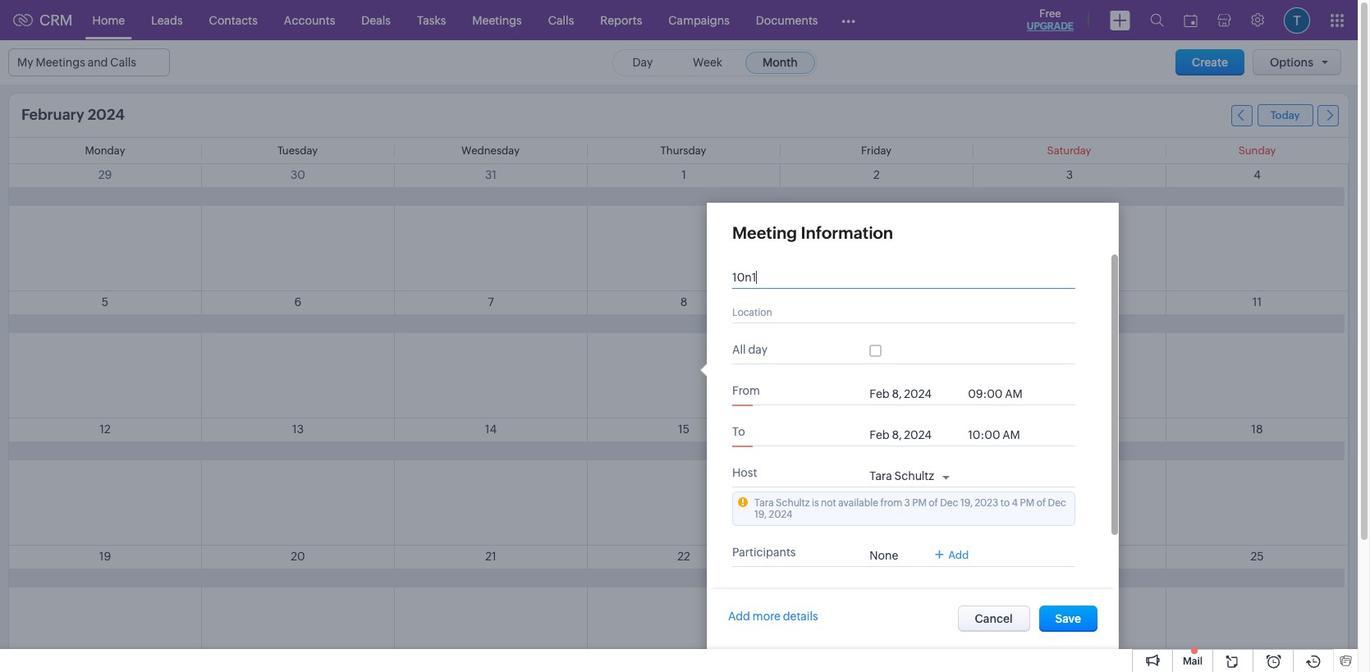 Task type: locate. For each thing, give the bounding box(es) containing it.
3 right "from"
[[904, 497, 910, 509]]

tasks link
[[404, 0, 459, 40]]

add more details link
[[728, 610, 818, 623]]

1 horizontal spatial 3
[[1066, 168, 1073, 181]]

to up host
[[732, 425, 745, 438]]

mmm d, yyyy text field up 16
[[870, 387, 960, 401]]

deals
[[361, 14, 391, 27]]

1 horizontal spatial 4
[[1254, 168, 1261, 181]]

25
[[1251, 550, 1264, 563]]

4 inside the tara schultz is not available from 3 pm of dec 19, 2023 to 4 pm of dec 19, 2024
[[1012, 497, 1018, 509]]

calls
[[548, 14, 574, 27], [110, 56, 136, 69]]

1 vertical spatial tara
[[754, 497, 774, 509]]

20
[[291, 550, 305, 563]]

details
[[783, 610, 818, 623]]

Title text field
[[732, 271, 1061, 284]]

calls left reports
[[548, 14, 574, 27]]

pm right "from"
[[912, 497, 927, 509]]

schultz left is
[[776, 497, 810, 509]]

1 vertical spatial add
[[728, 610, 750, 623]]

tara schultz
[[870, 470, 934, 483]]

1 vertical spatial meetings
[[36, 56, 85, 69]]

tara for tara schultz
[[870, 470, 892, 483]]

calls right and
[[110, 56, 136, 69]]

schultz inside the tara schultz is not available from 3 pm of dec 19, 2023 to 4 pm of dec 19, 2024
[[776, 497, 810, 509]]

hh:mm a text field
[[968, 387, 1034, 401], [968, 429, 1034, 442]]

0 vertical spatial add
[[948, 549, 969, 561]]

leads
[[151, 14, 183, 27]]

of down tara schultz on the bottom of the page
[[929, 497, 938, 509]]

0 vertical spatial 4
[[1254, 168, 1261, 181]]

campaigns link
[[655, 0, 743, 40]]

1 of from the left
[[929, 497, 938, 509]]

tara for tara schultz is not available from 3 pm of dec 19, 2023 to 4 pm of dec 19, 2024
[[754, 497, 774, 509]]

30
[[291, 168, 305, 181]]

meetings right my
[[36, 56, 85, 69]]

2024
[[88, 106, 125, 123], [769, 509, 793, 520]]

schultz for tara schultz is not available from 3 pm of dec 19, 2023 to 4 pm of dec 19, 2024
[[776, 497, 810, 509]]

hh:mm a text field for to
[[968, 429, 1034, 442]]

and
[[88, 56, 108, 69]]

add down the tara schultz is not available from 3 pm of dec 19, 2023 to 4 pm of dec 19, 2024
[[948, 549, 969, 561]]

0 vertical spatial mmm d, yyyy text field
[[870, 387, 960, 401]]

1 horizontal spatial 2024
[[769, 509, 793, 520]]

2 mmm d, yyyy text field from the top
[[870, 429, 960, 442]]

tara
[[870, 470, 892, 483], [754, 497, 774, 509]]

0 horizontal spatial 2024
[[88, 106, 125, 123]]

related
[[732, 587, 773, 600]]

wednesday
[[461, 144, 520, 157]]

0 horizontal spatial add
[[728, 610, 750, 623]]

1 horizontal spatial meetings
[[472, 14, 522, 27]]

tara down host
[[754, 497, 774, 509]]

1 horizontal spatial to
[[775, 587, 788, 600]]

0 vertical spatial to
[[732, 425, 745, 438]]

more
[[753, 610, 781, 623]]

1 horizontal spatial schultz
[[895, 470, 934, 483]]

add
[[948, 549, 969, 561], [728, 610, 750, 623]]

0 horizontal spatial 3
[[904, 497, 910, 509]]

0 horizontal spatial calls
[[110, 56, 136, 69]]

mmm d, yyyy text field
[[870, 387, 960, 401], [870, 429, 960, 442]]

0 horizontal spatial 4
[[1012, 497, 1018, 509]]

2024 up monday
[[88, 106, 125, 123]]

meetings
[[472, 14, 522, 27], [36, 56, 85, 69]]

all day
[[732, 343, 768, 356]]

mmm d, yyyy text field up tara schultz on the bottom of the page
[[870, 429, 960, 442]]

of right to
[[1037, 497, 1046, 509]]

3 down saturday
[[1066, 168, 1073, 181]]

1 mmm d, yyyy text field from the top
[[870, 387, 960, 401]]

0 vertical spatial hh:mm a text field
[[968, 387, 1034, 401]]

None button
[[958, 606, 1030, 632], [1039, 606, 1098, 632], [958, 606, 1030, 632], [1039, 606, 1098, 632]]

2 hh:mm a text field from the top
[[968, 429, 1034, 442]]

0 vertical spatial schultz
[[895, 470, 934, 483]]

2024 left is
[[769, 509, 793, 520]]

dec right to
[[1048, 497, 1066, 509]]

31
[[485, 168, 497, 181]]

meetings link
[[459, 0, 535, 40]]

today link
[[1257, 104, 1313, 126]]

19
[[99, 550, 111, 563]]

add down related
[[728, 610, 750, 623]]

schultz
[[895, 470, 934, 483], [776, 497, 810, 509]]

0 vertical spatial tara
[[870, 470, 892, 483]]

1 hh:mm a text field from the top
[[968, 387, 1034, 401]]

february 2024
[[21, 106, 125, 123]]

to up 'add more details'
[[775, 587, 788, 600]]

add for add more details
[[728, 610, 750, 623]]

0 horizontal spatial 19,
[[754, 509, 767, 520]]

pm right to
[[1020, 497, 1035, 509]]

4
[[1254, 168, 1261, 181], [1012, 497, 1018, 509]]

18
[[1251, 423, 1263, 436]]

0 horizontal spatial of
[[929, 497, 938, 509]]

2
[[874, 168, 880, 181]]

3
[[1066, 168, 1073, 181], [904, 497, 910, 509]]

1 vertical spatial 4
[[1012, 497, 1018, 509]]

2024 inside the tara schultz is not available from 3 pm of dec 19, 2023 to 4 pm of dec 19, 2024
[[769, 509, 793, 520]]

meetings left the calls "link"
[[472, 14, 522, 27]]

1 vertical spatial 3
[[904, 497, 910, 509]]

4 right to
[[1012, 497, 1018, 509]]

1 horizontal spatial of
[[1037, 497, 1046, 509]]

0 horizontal spatial pm
[[912, 497, 927, 509]]

1 horizontal spatial pm
[[1020, 497, 1035, 509]]

friday
[[861, 144, 892, 157]]

1 vertical spatial hh:mm a text field
[[968, 429, 1034, 442]]

1 horizontal spatial dec
[[1048, 497, 1066, 509]]

2 dec from the left
[[1048, 497, 1066, 509]]

free upgrade
[[1027, 7, 1074, 32]]

0 vertical spatial 2024
[[88, 106, 125, 123]]

19, up participants
[[754, 509, 767, 520]]

to
[[732, 425, 745, 438], [775, 587, 788, 600]]

1 vertical spatial calls
[[110, 56, 136, 69]]

schultz up the tara schultz is not available from 3 pm of dec 19, 2023 to 4 pm of dec 19, 2024
[[895, 470, 934, 483]]

2 pm from the left
[[1020, 497, 1035, 509]]

1 horizontal spatial 19,
[[960, 497, 973, 509]]

documents link
[[743, 0, 831, 40]]

saturday
[[1047, 144, 1091, 157]]

14
[[485, 423, 497, 436]]

19, left "2023"
[[960, 497, 973, 509]]

2023
[[975, 497, 998, 509]]

Location text field
[[732, 305, 1061, 319]]

0 horizontal spatial tara
[[754, 497, 774, 509]]

0 vertical spatial calls
[[548, 14, 574, 27]]

tara up "from"
[[870, 470, 892, 483]]

tara inside the tara schultz is not available from 3 pm of dec 19, 2023 to 4 pm of dec 19, 2024
[[754, 497, 774, 509]]

related to
[[732, 587, 788, 600]]

1 horizontal spatial tara
[[870, 470, 892, 483]]

contacts
[[209, 14, 258, 27]]

0 horizontal spatial dec
[[940, 497, 958, 509]]

1 vertical spatial mmm d, yyyy text field
[[870, 429, 960, 442]]

0 horizontal spatial to
[[732, 425, 745, 438]]

15
[[678, 423, 690, 436]]

deals link
[[348, 0, 404, 40]]

16
[[871, 423, 883, 436]]

0 horizontal spatial schultz
[[776, 497, 810, 509]]

0 vertical spatial meetings
[[472, 14, 522, 27]]

accounts link
[[271, 0, 348, 40]]

calls inside "link"
[[548, 14, 574, 27]]

pm
[[912, 497, 927, 509], [1020, 497, 1035, 509]]

19,
[[960, 497, 973, 509], [754, 509, 767, 520]]

dec left "2023"
[[940, 497, 958, 509]]

reports
[[600, 14, 642, 27]]

1 vertical spatial to
[[775, 587, 788, 600]]

week
[[693, 55, 723, 69]]

1 vertical spatial schultz
[[776, 497, 810, 509]]

7
[[488, 296, 494, 309]]

1 vertical spatial 2024
[[769, 509, 793, 520]]

4 down sunday
[[1254, 168, 1261, 181]]

of
[[929, 497, 938, 509], [1037, 497, 1046, 509]]

1 horizontal spatial calls
[[548, 14, 574, 27]]

1 horizontal spatial add
[[948, 549, 969, 561]]

meetings inside 'link'
[[472, 14, 522, 27]]



Task type: vqa. For each thing, say whether or not it's contained in the screenshot.
SCROLL
no



Task type: describe. For each thing, give the bounding box(es) containing it.
not
[[821, 497, 836, 509]]

23
[[870, 550, 883, 563]]

5
[[102, 296, 108, 309]]

1 dec from the left
[[940, 497, 958, 509]]

host
[[732, 466, 757, 479]]

home
[[92, 14, 125, 27]]

meeting information
[[732, 223, 893, 242]]

accounts
[[284, 14, 335, 27]]

29
[[98, 168, 112, 181]]

none
[[870, 549, 898, 562]]

add more details
[[728, 610, 818, 623]]

0 horizontal spatial meetings
[[36, 56, 85, 69]]

all
[[732, 343, 746, 356]]

hh:mm a text field for from
[[968, 387, 1034, 401]]

11
[[1253, 296, 1262, 309]]

12
[[100, 423, 111, 436]]

my
[[17, 56, 33, 69]]

thursday
[[661, 144, 706, 157]]

upgrade
[[1027, 21, 1074, 32]]

options
[[1270, 56, 1313, 69]]

monday
[[85, 144, 125, 157]]

add for add link
[[948, 549, 969, 561]]

week link
[[676, 51, 740, 73]]

6
[[294, 296, 302, 309]]

0 vertical spatial 3
[[1066, 168, 1073, 181]]

mmm d, yyyy text field for to
[[870, 429, 960, 442]]

1 pm from the left
[[912, 497, 927, 509]]

documents
[[756, 14, 818, 27]]

is
[[812, 497, 819, 509]]

mail
[[1183, 656, 1203, 667]]

reports link
[[587, 0, 655, 40]]

sunday
[[1239, 144, 1276, 157]]

from
[[881, 497, 902, 509]]

tasks
[[417, 14, 446, 27]]

contacts link
[[196, 0, 271, 40]]

2 of from the left
[[1037, 497, 1046, 509]]

information
[[801, 223, 893, 242]]

participants
[[732, 546, 796, 559]]

add link
[[935, 549, 969, 561]]

21
[[485, 550, 496, 563]]

tuesday
[[277, 144, 318, 157]]

today
[[1271, 109, 1300, 121]]

available
[[838, 497, 879, 509]]

day link
[[615, 51, 670, 73]]

campaigns
[[668, 14, 730, 27]]

february
[[21, 106, 84, 123]]

3 inside the tara schultz is not available from 3 pm of dec 19, 2023 to 4 pm of dec 19, 2024
[[904, 497, 910, 509]]

tara schultz is not available from 3 pm of dec 19, 2023 to 4 pm of dec 19, 2024
[[754, 497, 1066, 520]]

crm link
[[13, 11, 73, 29]]

home link
[[79, 0, 138, 40]]

8
[[680, 296, 687, 309]]

month link
[[745, 51, 815, 73]]

my meetings and calls
[[17, 56, 136, 69]]

schultz for tara schultz
[[895, 470, 934, 483]]

from
[[732, 384, 760, 397]]

day
[[633, 55, 653, 69]]

13
[[292, 423, 304, 436]]

calls link
[[535, 0, 587, 40]]

month
[[763, 55, 798, 69]]

22
[[677, 550, 690, 563]]

to
[[1000, 497, 1010, 509]]

day
[[748, 343, 768, 356]]

meeting
[[732, 223, 797, 242]]

mmm d, yyyy text field for from
[[870, 387, 960, 401]]

create
[[1192, 56, 1228, 69]]

leads link
[[138, 0, 196, 40]]

free
[[1040, 7, 1061, 20]]

1
[[682, 168, 686, 181]]

crm
[[39, 11, 73, 29]]



